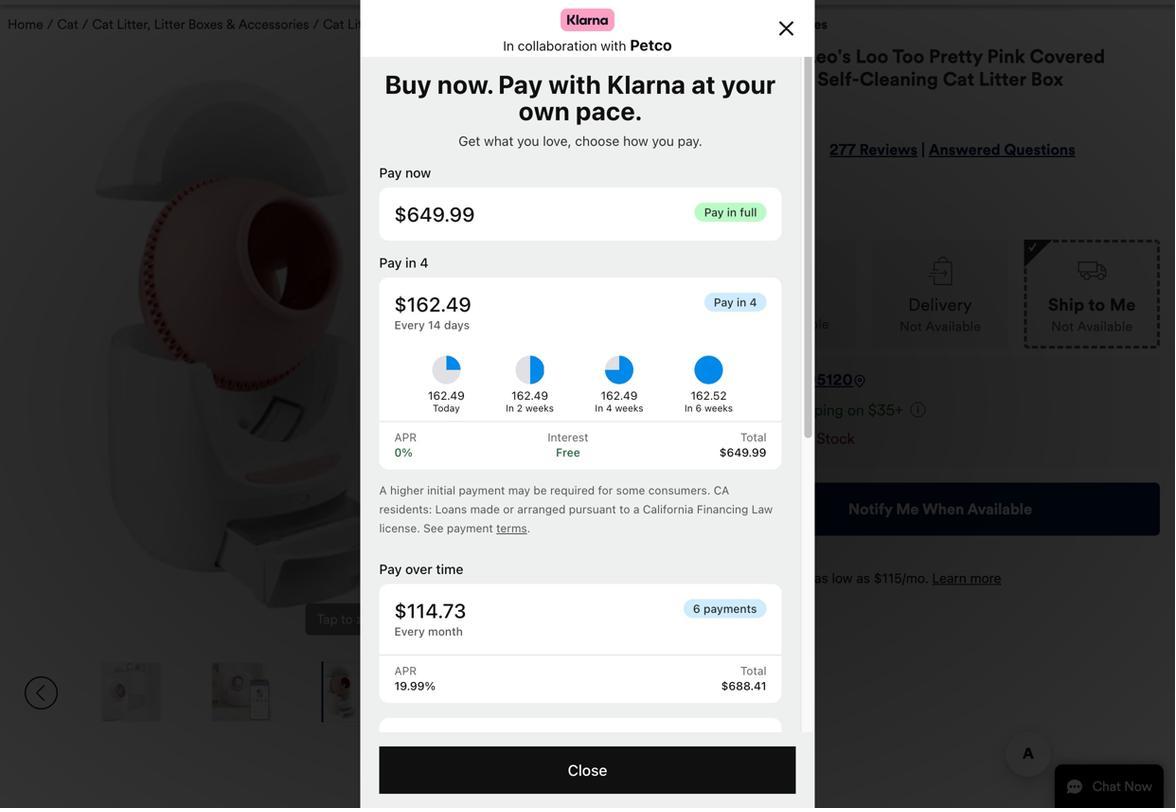 Task type: vqa. For each thing, say whether or not it's contained in the screenshot.
the canines
no



Task type: describe. For each thing, give the bounding box(es) containing it.
1 list item from the left
[[15, 0, 202, 5]]

free shipping on $35+ image
[[911, 402, 926, 417]]

3 list item from the left
[[892, 0, 984, 4]]

3 / from the left
[[313, 16, 319, 33]]

1 accessories from the left
[[238, 16, 309, 33]]

277 reviews | answered questions
[[830, 140, 1076, 159]]

free
[[751, 400, 781, 419]]

scroll to top image
[[1133, 713, 1150, 730]]

home / cat / cat litter, litter boxes & accessories / cat litter boxes & accessories
[[8, 16, 503, 33]]

more
[[971, 570, 1002, 586]]

home link
[[8, 16, 43, 33]]

2 list item from the left
[[202, 0, 390, 5]]

option group containing pickup
[[721, 221, 1161, 349]]

ship to me not available
[[1049, 295, 1137, 335]]

loo
[[856, 45, 889, 68]]

arrow container image
[[648, 677, 681, 710]]

learn
[[933, 570, 967, 586]]

ship for me
[[1049, 295, 1085, 315]]

ship for 95120
[[751, 370, 785, 389]]

pickup
[[763, 292, 815, 313]]

pans
[[626, 16, 654, 33]]

out
[[770, 429, 796, 448]]

answered
[[929, 140, 1001, 159]]

to for zoom
[[341, 611, 353, 628]]

available inside delivery not available
[[926, 318, 982, 335]]

$649.99
[[721, 172, 797, 195]]

delivery
[[909, 295, 973, 315]]

on
[[848, 400, 865, 419]]

casa leo leo's loo too pretty pink covered automatic self-cleaning cat litter box - thumbnail-3 image
[[212, 662, 271, 723]]

cleaning inside casa leo leo's loo too pretty pink covered automatic self-cleaning cat litter box
[[860, 68, 939, 91]]

4 list item from the left
[[984, 0, 1085, 4]]

pay
[[789, 570, 811, 586]]

0 vertical spatial cleaning
[[697, 16, 752, 33]]

litter inside casa leo leo's loo too pretty pink covered automatic self-cleaning cat litter box
[[980, 68, 1027, 91]]

4 boxes from the left
[[792, 16, 828, 33]]

2 list from the left
[[892, 0, 1161, 4]]

2 / from the left
[[82, 16, 88, 33]]

home
[[8, 16, 43, 33]]

arrow container image
[[25, 677, 58, 710]]

self- inside casa leo leo's loo too pretty pink covered automatic self-cleaning cat litter box
[[818, 68, 860, 91]]

out of stock
[[767, 429, 855, 448]]

3 & from the left
[[614, 16, 623, 33]]

casa leo leo's loo too pretty pink covered automatic self-cleaning cat litter box - thumbnail-6 image
[[544, 662, 602, 723]]

$35+
[[869, 400, 904, 419]]

2 as from the left
[[857, 570, 871, 586]]

95120
[[807, 370, 854, 389]]

icon delivery pin image
[[854, 375, 867, 388]]

delivery-method-Pickup-Not Available radio
[[721, 240, 857, 349]]

pink
[[988, 45, 1026, 68]]

leo
[[769, 45, 802, 68]]

learn more button
[[933, 569, 1002, 587]]

2 arrow container button from the left
[[639, 662, 691, 725]]

styled arrow button link
[[1123, 702, 1161, 740]]

cat inside casa leo leo's loo too pretty pink covered automatic self-cleaning cat litter box
[[943, 68, 975, 91]]

2 boxes from the left
[[382, 16, 417, 33]]

automatic
[[721, 68, 813, 91]]

casa leo leo's loo too pretty pink covered automatic self-cleaning cat litter box - carousel image #4 image
[[52, 44, 654, 647]]

icon info 2 button
[[911, 400, 926, 419]]

277
[[830, 140, 856, 159]]

available inside button
[[968, 499, 1033, 518]]

delivery-method-Ship to Me-Not Available radio
[[1025, 240, 1161, 349]]

tap to zoom
[[317, 611, 389, 628]]

$115/mo.
[[874, 570, 929, 586]]

box
[[1031, 68, 1064, 91]]

covered
[[1030, 45, 1106, 68]]



Task type: locate. For each thing, give the bounding box(es) containing it.
0 horizontal spatial not
[[748, 316, 771, 332]]

delivery-method-Delivery-Not Available radio
[[873, 240, 1009, 349]]

0 horizontal spatial cleaning
[[697, 16, 752, 33]]

1 arrow container button from the left
[[15, 662, 67, 725]]

arrow container button left casa leo leo's loo too pretty pink covered automatic self-cleaning cat litter box - thumbnail-2
[[15, 662, 67, 725]]

1 horizontal spatial ship
[[1049, 295, 1085, 315]]

1 horizontal spatial me
[[1110, 295, 1137, 315]]

available inside ship to me not available
[[1078, 318, 1134, 335]]

1 horizontal spatial &
[[420, 16, 429, 33]]

delivery not available
[[900, 295, 982, 335]]

self-cleaning litter boxes link
[[668, 16, 828, 33]]

notify me when available
[[849, 499, 1033, 518]]

casa leo leo's loo too pretty pink covered automatic self-cleaning cat litter box
[[721, 45, 1106, 91]]

answered questions link
[[929, 140, 1076, 159]]

1 horizontal spatial as
[[857, 570, 871, 586]]

cat
[[57, 16, 78, 33], [92, 16, 113, 33], [323, 16, 344, 33], [517, 16, 538, 33], [943, 68, 975, 91]]

0 horizontal spatial as
[[815, 570, 829, 586]]

as right low
[[857, 570, 871, 586]]

cat litter boxes & pans link
[[517, 16, 654, 33]]

1 vertical spatial cleaning
[[860, 68, 939, 91]]

2 accessories from the left
[[432, 16, 503, 33]]

arrow container button
[[15, 662, 67, 725], [639, 662, 691, 725]]

list item
[[15, 0, 202, 5], [202, 0, 390, 5], [892, 0, 984, 4], [984, 0, 1085, 4], [1085, 0, 1161, 4]]

0 horizontal spatial to
[[341, 611, 353, 628]]

arrow container button right casa leo leo's loo too pretty pink covered automatic self-cleaning cat litter box - thumbnail-6
[[639, 662, 691, 725]]

not
[[748, 316, 771, 332], [900, 318, 923, 335], [1052, 318, 1075, 335]]

cat litter boxes & accessories link
[[323, 16, 503, 33]]

tap
[[317, 611, 338, 628]]

1 horizontal spatial not
[[900, 318, 923, 335]]

not for pickup
[[748, 316, 771, 332]]

me inside button
[[897, 499, 919, 518]]

0 vertical spatial ship
[[1049, 295, 1085, 315]]

|
[[922, 140, 926, 159]]

pretty
[[930, 45, 983, 68]]

casa leo leo's loo too pretty pink covered automatic self-cleaning cat litter box - thumbnail-4 image
[[323, 662, 381, 723]]

0 vertical spatial self-
[[668, 16, 697, 33]]

free shipping on $35+
[[751, 400, 904, 419]]

notify me when available button
[[721, 482, 1161, 535]]

0 horizontal spatial /
[[47, 16, 53, 33]]

to inside ship to me not available
[[1089, 295, 1106, 315]]

not inside delivery not available
[[900, 318, 923, 335]]

pickup not available
[[748, 292, 830, 332]]

/
[[47, 16, 53, 33], [82, 16, 88, 33], [313, 16, 319, 33]]

1 horizontal spatial /
[[82, 16, 88, 33]]

2 vertical spatial to
[[341, 611, 353, 628]]

icon check success 4 image
[[1029, 242, 1038, 251]]

cat litter, litter boxes & accessories link
[[92, 16, 309, 33]]

tap to zoom button
[[305, 604, 400, 636]]

cat litter boxes & pans
[[517, 16, 654, 33]]

0 vertical spatial to
[[1089, 295, 1106, 315]]

stock
[[817, 429, 855, 448]]

95120 button
[[807, 370, 854, 389]]

1 horizontal spatial cleaning
[[860, 68, 939, 91]]

ship to 95120
[[751, 370, 854, 389]]

me inside ship to me not available
[[1110, 295, 1137, 315]]

casa
[[721, 45, 765, 68]]

not inside ship to me not available
[[1052, 318, 1075, 335]]

boxes
[[188, 16, 223, 33], [382, 16, 417, 33], [576, 16, 610, 33], [792, 16, 828, 33]]

2 & from the left
[[420, 16, 429, 33]]

0 horizontal spatial ship
[[751, 370, 785, 389]]

casa leo leo's loo too pretty pink covered automatic self-cleaning cat litter box - thumbnail-5 image
[[433, 662, 492, 723]]

available inside pickup not available
[[774, 316, 830, 332]]

reviews
[[860, 140, 918, 159]]

ship inside ship to me not available
[[1049, 295, 1085, 315]]

casa leo leo's loo too pretty pink covered automatic self-cleaning cat litter box - thumbnail-2 image
[[102, 662, 160, 723]]

list item up covered
[[1085, 0, 1161, 4]]

when
[[923, 499, 965, 518]]

3 boxes from the left
[[576, 16, 610, 33]]

self-cleaning litter boxes
[[668, 16, 828, 33]]

to for me
[[1089, 295, 1106, 315]]

2 horizontal spatial not
[[1052, 318, 1075, 335]]

litter,
[[117, 16, 151, 33]]

to
[[1089, 295, 1106, 315], [789, 370, 803, 389], [341, 611, 353, 628]]

1 horizontal spatial self-
[[818, 68, 860, 91]]

option group
[[721, 221, 1161, 349]]

list item up pink on the top right of page
[[984, 0, 1085, 4]]

5 list item from the left
[[1085, 0, 1161, 4]]

shipping
[[785, 400, 844, 419]]

not inside pickup not available
[[748, 316, 771, 332]]

0 horizontal spatial list
[[15, 0, 390, 5]]

1 horizontal spatial accessories
[[432, 16, 503, 33]]

self- right the pans
[[668, 16, 697, 33]]

me
[[1110, 295, 1137, 315], [897, 499, 919, 518]]

low
[[832, 570, 853, 586]]

list
[[15, 0, 390, 5], [892, 0, 1161, 4]]

accessories
[[238, 16, 309, 33], [432, 16, 503, 33]]

icon pickup store image
[[775, 259, 803, 283]]

list item up home / cat / cat litter, litter boxes & accessories / cat litter boxes & accessories
[[202, 0, 390, 5]]

2 horizontal spatial to
[[1089, 295, 1106, 315]]

cat link
[[57, 16, 78, 33]]

pay as low as $115/mo. learn more
[[789, 570, 1002, 586]]

1 vertical spatial me
[[897, 499, 919, 518]]

1 vertical spatial ship
[[751, 370, 785, 389]]

available
[[774, 316, 830, 332], [926, 318, 982, 335], [1078, 318, 1134, 335], [968, 499, 1033, 518]]

of
[[800, 429, 813, 448]]

not for delivery
[[900, 318, 923, 335]]

1 horizontal spatial list
[[892, 0, 1161, 4]]

as
[[815, 570, 829, 586], [857, 570, 871, 586]]

0 horizontal spatial &
[[226, 16, 235, 33]]

0 horizontal spatial me
[[897, 499, 919, 518]]

list item up litter,
[[15, 0, 202, 5]]

1 horizontal spatial arrow container button
[[639, 662, 691, 725]]

leo's
[[806, 45, 852, 68]]

1 & from the left
[[226, 16, 235, 33]]

questions
[[1005, 140, 1076, 159]]

to for 95120
[[789, 370, 803, 389]]

2 horizontal spatial &
[[614, 16, 623, 33]]

ship
[[1049, 295, 1085, 315], [751, 370, 785, 389]]

list up 'cat litter, litter boxes & accessories' link
[[15, 0, 390, 5]]

klarna badge image
[[719, 564, 776, 592]]

notify
[[849, 499, 893, 518]]

list up pink on the top right of page
[[892, 0, 1161, 4]]

1 vertical spatial to
[[789, 370, 803, 389]]

cleaning
[[697, 16, 752, 33], [860, 68, 939, 91]]

1 / from the left
[[47, 16, 53, 33]]

cleaning up reviews
[[860, 68, 939, 91]]

0 horizontal spatial accessories
[[238, 16, 309, 33]]

litter
[[154, 16, 185, 33], [348, 16, 379, 33], [541, 16, 572, 33], [755, 16, 789, 33], [980, 68, 1027, 91]]

0 horizontal spatial self-
[[668, 16, 697, 33]]

to inside 'tap to zoom' button
[[341, 611, 353, 628]]

1 as from the left
[[815, 570, 829, 586]]

as left low
[[815, 570, 829, 586]]

1 list from the left
[[15, 0, 390, 5]]

self-
[[668, 16, 697, 33], [818, 68, 860, 91]]

zoom
[[357, 611, 389, 628]]

1 vertical spatial self-
[[818, 68, 860, 91]]

&
[[226, 16, 235, 33], [420, 16, 429, 33], [614, 16, 623, 33]]

0 vertical spatial me
[[1110, 295, 1137, 315]]

cleaning up casa
[[697, 16, 752, 33]]

2 horizontal spatial /
[[313, 16, 319, 33]]

1 boxes from the left
[[188, 16, 223, 33]]

too
[[893, 45, 925, 68]]

0 horizontal spatial arrow container button
[[15, 662, 67, 725]]

list item up the pretty
[[892, 0, 984, 4]]

1 horizontal spatial to
[[789, 370, 803, 389]]

self- right the leo
[[818, 68, 860, 91]]



